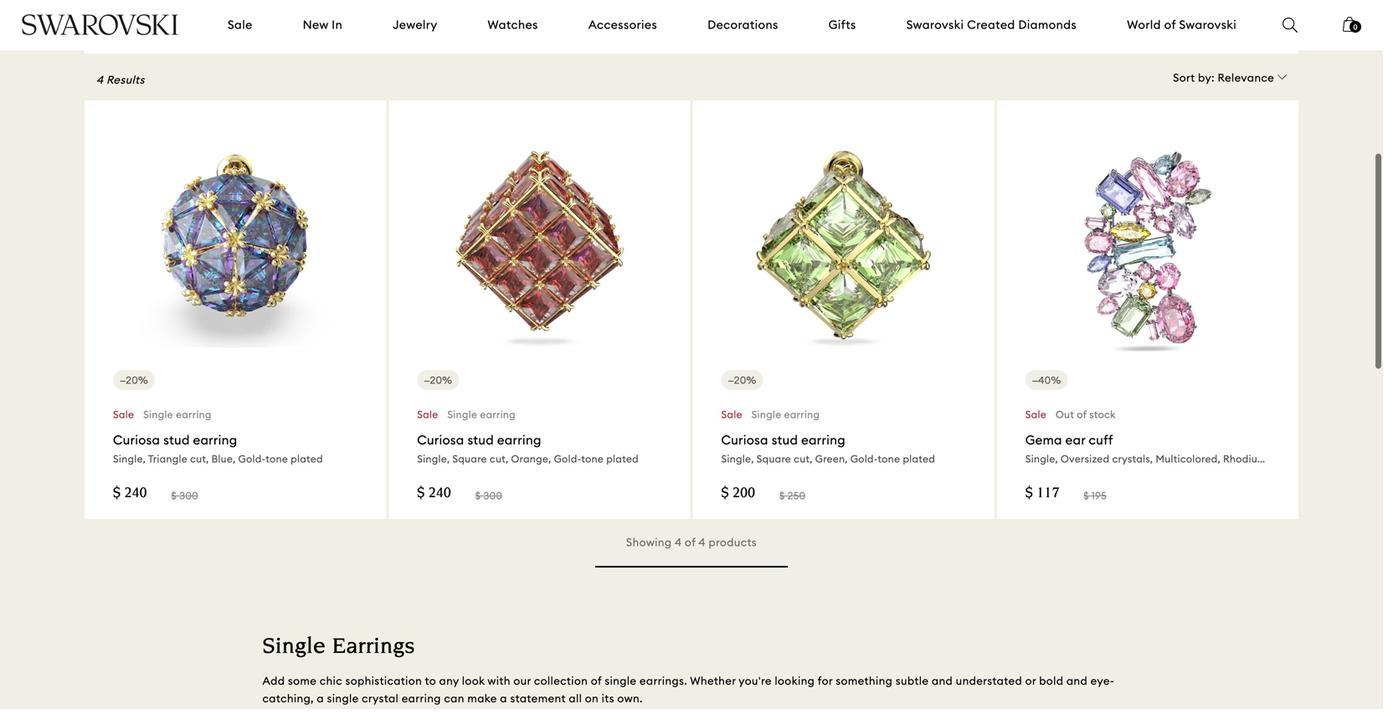 Task type: locate. For each thing, give the bounding box(es) containing it.
earring up orange,
[[497, 432, 542, 448]]

plated for curiosa stud earring single, square cut, orange, gold-tone plated
[[607, 453, 639, 466]]

square inside curiosa stud earring single, square cut, green, gold-tone plated
[[757, 453, 792, 466]]

4 left products
[[699, 536, 706, 550]]

3 tone from the left
[[878, 453, 901, 466]]

$ 117
[[1026, 487, 1060, 502]]

cut, left 'green,'
[[794, 453, 813, 466]]

decorations link
[[708, 17, 779, 33]]

1 curiosa from the left
[[113, 432, 160, 448]]

curiosa inside curiosa stud earring single, square cut, green, gold-tone plated
[[722, 432, 769, 448]]

2 horizontal spatial gold-
[[851, 453, 878, 466]]

1 horizontal spatial $ 240
[[417, 487, 451, 502]]

1 horizontal spatial plated
[[607, 453, 639, 466]]

1 vertical spatial single
[[327, 692, 359, 706]]

plated for curiosa stud earring single, triangle cut, blue, gold-tone plated
[[291, 453, 323, 466]]

gold-
[[238, 453, 266, 466], [554, 453, 582, 466], [851, 453, 878, 466]]

diamonds
[[1019, 17, 1077, 32]]

cut,
[[190, 453, 209, 466], [490, 453, 509, 466], [794, 453, 813, 466]]

tone for curiosa stud earring single, square cut, orange, gold-tone plated
[[582, 453, 604, 466]]

can
[[444, 692, 465, 706]]

0 horizontal spatial gold-
[[238, 453, 266, 466]]

gema
[[1026, 432, 1063, 448]]

2 horizontal spatial single earring
[[752, 409, 820, 421]]

single
[[605, 675, 637, 688], [327, 692, 359, 706]]

1 horizontal spatial and
[[1067, 675, 1088, 688]]

square for $ 200
[[757, 453, 792, 466]]

stud for curiosa stud earring single, triangle cut, blue, gold-tone plated
[[163, 432, 190, 448]]

0 horizontal spatial 4
[[96, 73, 103, 87]]

sale for curiosa stud earring single, square cut, orange, gold-tone plated
[[417, 409, 438, 421]]

curiosa inside the curiosa stud earring single, triangle cut, blue, gold-tone plated
[[113, 432, 160, 448]]

4 right showing
[[675, 536, 682, 550]]

single for curiosa stud earring single, square cut, green, gold-tone plated
[[752, 409, 782, 421]]

1 plated from the left
[[291, 453, 323, 466]]

showing
[[627, 536, 672, 550]]

square inside curiosa stud earring single, square cut, orange, gold-tone plated
[[453, 453, 487, 466]]

of right 'world'
[[1165, 17, 1177, 32]]

curiosa stud earring single, triangle cut, blue, gold-tone plated
[[113, 432, 323, 466]]

2 plated from the left
[[607, 453, 639, 466]]

earring down to
[[402, 692, 441, 706]]

and left eye-
[[1067, 675, 1088, 688]]

new in
[[303, 17, 343, 32]]

something
[[836, 675, 893, 688]]

0 horizontal spatial and
[[932, 675, 953, 688]]

$ 300 for curiosa stud earring single, triangle cut, blue, gold-tone plated
[[171, 489, 198, 502]]

2 horizontal spatial plated
[[903, 453, 936, 466]]

1 cut, from the left
[[190, 453, 209, 466]]

2 gold- from the left
[[554, 453, 582, 466]]

2 tone from the left
[[582, 453, 604, 466]]

curiosa for curiosa stud earring single, square cut, green, gold-tone plated
[[722, 432, 769, 448]]

sort by: relevance
[[1174, 71, 1275, 85]]

single for curiosa stud earring single, square cut, orange, gold-tone plated
[[448, 409, 478, 421]]

square
[[453, 453, 487, 466], [757, 453, 792, 466]]

1 horizontal spatial single earring
[[448, 409, 516, 421]]

single, for curiosa stud earring single, square cut, orange, gold-tone plated
[[417, 453, 450, 466]]

single earrings
[[263, 637, 415, 660]]

earring up 'green,'
[[802, 432, 846, 448]]

single, for curiosa stud earring single, triangle cut, blue, gold-tone plated
[[113, 453, 146, 466]]

single earring up curiosa stud earring single, square cut, green, gold-tone plated at the right of page
[[752, 409, 820, 421]]

single earring
[[143, 409, 212, 421], [448, 409, 516, 421], [752, 409, 820, 421]]

3 curiosa from the left
[[722, 432, 769, 448]]

$ 300 down triangle on the bottom
[[171, 489, 198, 502]]

sale
[[228, 17, 253, 32], [113, 409, 134, 421], [417, 409, 438, 421], [722, 409, 743, 421], [1026, 409, 1047, 421]]

earring up curiosa stud earring single, square cut, green, gold-tone plated at the right of page
[[784, 409, 820, 421]]

single earring up triangle on the bottom
[[143, 409, 212, 421]]

2 single earring from the left
[[448, 409, 516, 421]]

$ 240 for curiosa stud earring single, square cut, orange, gold-tone plated
[[417, 487, 451, 502]]

curiosa stud earring single, square cut, orange, gold-tone plated
[[417, 432, 639, 466]]

3 cut, from the left
[[794, 453, 813, 466]]

0 horizontal spatial tone
[[266, 453, 288, 466]]

single, inside curiosa stud earring single, square cut, orange, gold-tone plated
[[417, 453, 450, 466]]

plated
[[291, 453, 323, 466], [607, 453, 639, 466], [903, 453, 936, 466]]

−20% for curiosa stud earring single, square cut, green, gold-tone plated
[[728, 374, 757, 386]]

gold- right orange,
[[554, 453, 582, 466]]

0 horizontal spatial $ 240
[[113, 487, 147, 502]]

2 horizontal spatial tone
[[878, 453, 901, 466]]

single
[[143, 409, 173, 421], [448, 409, 478, 421], [752, 409, 782, 421], [263, 637, 326, 660]]

plated inside curiosa stud earring single, square cut, green, gold-tone plated
[[903, 453, 936, 466]]

our
[[514, 675, 531, 688]]

gold- inside curiosa stud earring single, square cut, orange, gold-tone plated
[[554, 453, 582, 466]]

created
[[968, 17, 1016, 32]]

tone for curiosa stud earring single, square cut, green, gold-tone plated
[[878, 453, 901, 466]]

0 horizontal spatial swarovski
[[907, 17, 965, 32]]

swarovski left %
[[907, 17, 965, 32]]

1 horizontal spatial swarovski
[[1180, 17, 1237, 32]]

single, inside curiosa stud earring single, square cut, green, gold-tone plated
[[722, 453, 754, 466]]

look
[[462, 675, 485, 688]]

green,
[[816, 453, 848, 466]]

0 horizontal spatial cut,
[[190, 453, 209, 466]]

2 curiosa from the left
[[417, 432, 465, 448]]

gold- for curiosa stud earring single, square cut, green, gold-tone plated
[[851, 453, 878, 466]]

3 single earring from the left
[[752, 409, 820, 421]]

3 plated from the left
[[903, 453, 936, 466]]

single up some
[[263, 637, 326, 660]]

swarovski
[[907, 17, 965, 32], [1180, 17, 1237, 32]]

1 horizontal spatial −20%
[[424, 374, 453, 386]]

square left orange,
[[453, 453, 487, 466]]

1 and from the left
[[932, 675, 953, 688]]

gold- inside curiosa stud earring single, square cut, green, gold-tone plated
[[851, 453, 878, 466]]

$ 250
[[780, 489, 806, 502]]

stud inside the curiosa stud earring single, triangle cut, blue, gold-tone plated
[[163, 432, 190, 448]]

2 single, from the left
[[417, 453, 450, 466]]

add some chic sophistication to any look with our collection of single earrings. whether you're looking for something subtle and understated or bold and eye- catching, a single crystal earring can make a statement all on its own.
[[263, 675, 1115, 706]]

curiosa
[[113, 432, 160, 448], [417, 432, 465, 448], [722, 432, 769, 448]]

jewelry link
[[393, 17, 438, 33]]

gifts
[[829, 17, 857, 32]]

3 stud from the left
[[772, 432, 798, 448]]

a
[[317, 692, 324, 706], [500, 692, 508, 706]]

1 −20% from the left
[[120, 374, 148, 386]]

gold- for curiosa stud earring single, triangle cut, blue, gold-tone plated
[[238, 453, 266, 466]]

single earring up curiosa stud earring single, square cut, orange, gold-tone plated
[[448, 409, 516, 421]]

1 tone from the left
[[266, 453, 288, 466]]

square up "$ 250"
[[757, 453, 792, 466]]

a down chic on the left bottom of page
[[317, 692, 324, 706]]

earring
[[176, 409, 212, 421], [480, 409, 516, 421], [784, 409, 820, 421], [193, 432, 237, 448], [497, 432, 542, 448], [802, 432, 846, 448], [402, 692, 441, 706]]

$ 240
[[113, 487, 147, 502], [417, 487, 451, 502]]

single up curiosa stud earring single, square cut, orange, gold-tone plated
[[448, 409, 478, 421]]

gold- right 'green,'
[[851, 453, 878, 466]]

any
[[439, 675, 459, 688]]

2 −20% from the left
[[424, 374, 453, 386]]

single down chic on the left bottom of page
[[327, 692, 359, 706]]

a down with
[[500, 692, 508, 706]]

new
[[303, 17, 329, 32]]

square for $ 240
[[453, 453, 487, 466]]

0 horizontal spatial −20%
[[120, 374, 148, 386]]

1 $ 240 from the left
[[113, 487, 147, 502]]

earring inside add some chic sophistication to any look with our collection of single earrings. whether you're looking for something subtle and understated or bold and eye- catching, a single crystal earring can make a statement all on its own.
[[402, 692, 441, 706]]

2 stud from the left
[[468, 432, 494, 448]]

4 left results in the top of the page
[[96, 73, 103, 87]]

0 horizontal spatial curiosa
[[113, 432, 160, 448]]

0 horizontal spatial single earring
[[143, 409, 212, 421]]

of inside add some chic sophistication to any look with our collection of single earrings. whether you're looking for something subtle and understated or bold and eye- catching, a single crystal earring can make a statement all on its own.
[[591, 675, 602, 688]]

3 single, from the left
[[722, 453, 754, 466]]

swarovski created diamonds
[[907, 17, 1077, 32]]

3 gold- from the left
[[851, 453, 878, 466]]

stud inside curiosa stud earring single, square cut, orange, gold-tone plated
[[468, 432, 494, 448]]

gifts link
[[829, 17, 857, 33]]

watches
[[488, 17, 538, 32]]

1 square from the left
[[453, 453, 487, 466]]

0 horizontal spatial square
[[453, 453, 487, 466]]

1 horizontal spatial square
[[757, 453, 792, 466]]

sale link
[[228, 17, 253, 33]]

earring up blue,
[[193, 432, 237, 448]]

results
[[106, 73, 145, 87]]

0 horizontal spatial stud
[[163, 432, 190, 448]]

−20%
[[120, 374, 148, 386], [424, 374, 453, 386], [728, 374, 757, 386]]

tone right blue,
[[266, 453, 288, 466]]

understated
[[956, 675, 1023, 688]]

0 vertical spatial single
[[605, 675, 637, 688]]

price range
[[751, 26, 816, 40]]

tone inside the curiosa stud earring single, triangle cut, blue, gold-tone plated
[[266, 453, 288, 466]]

2 horizontal spatial single,
[[722, 453, 754, 466]]

$ 300 for curiosa stud earring single, square cut, orange, gold-tone plated
[[476, 489, 503, 502]]

sort
[[1174, 71, 1196, 85]]

single earring for curiosa stud earring single, triangle cut, blue, gold-tone plated
[[143, 409, 212, 421]]

1 horizontal spatial cut,
[[490, 453, 509, 466]]

gold- right blue,
[[238, 453, 266, 466]]

single, for curiosa stud earring single, square cut, green, gold-tone plated
[[722, 453, 754, 466]]

2 horizontal spatial stud
[[772, 432, 798, 448]]

1 horizontal spatial single,
[[417, 453, 450, 466]]

cut, inside curiosa stud earring single, square cut, green, gold-tone plated
[[794, 453, 813, 466]]

$ 300 down curiosa stud earring single, square cut, orange, gold-tone plated
[[476, 489, 503, 502]]

single,
[[113, 453, 146, 466], [417, 453, 450, 466], [722, 453, 754, 466]]

and
[[932, 675, 953, 688], [1067, 675, 1088, 688]]

curiosa for curiosa stud earring single, triangle cut, blue, gold-tone plated
[[113, 432, 160, 448]]

1 horizontal spatial a
[[500, 692, 508, 706]]

single up "own."
[[605, 675, 637, 688]]

cut, left orange,
[[490, 453, 509, 466]]

shop by
[[381, 26, 424, 40]]

plated inside the curiosa stud earring single, triangle cut, blue, gold-tone plated
[[291, 453, 323, 466]]

swarovski created diamonds link
[[907, 17, 1077, 33]]

gold- for curiosa stud earring single, square cut, orange, gold-tone plated
[[554, 453, 582, 466]]

in
[[332, 17, 343, 32]]

tone inside curiosa stud earring single, square cut, orange, gold-tone plated
[[582, 453, 604, 466]]

1 horizontal spatial $ 300
[[476, 489, 503, 502]]

tone right 'green,'
[[878, 453, 901, 466]]

stud for curiosa stud earring single, square cut, orange, gold-tone plated
[[468, 432, 494, 448]]

gold- inside the curiosa stud earring single, triangle cut, blue, gold-tone plated
[[238, 453, 266, 466]]

of up on
[[591, 675, 602, 688]]

tone right orange,
[[582, 453, 604, 466]]

2 $ 240 from the left
[[417, 487, 451, 502]]

1 single earring from the left
[[143, 409, 212, 421]]

1 gold- from the left
[[238, 453, 266, 466]]

cut, inside curiosa stud earring single, square cut, orange, gold-tone plated
[[490, 453, 509, 466]]

0 horizontal spatial single,
[[113, 453, 146, 466]]

1 $ 300 from the left
[[171, 489, 198, 502]]

to
[[425, 675, 436, 688]]

2 a from the left
[[500, 692, 508, 706]]

1 horizontal spatial tone
[[582, 453, 604, 466]]

0 horizontal spatial a
[[317, 692, 324, 706]]

4
[[96, 73, 103, 87], [675, 536, 682, 550], [699, 536, 706, 550]]

statement
[[510, 692, 566, 706]]

0 link
[[1344, 15, 1362, 44]]

2 $ 300 from the left
[[476, 489, 503, 502]]

plated inside curiosa stud earring single, square cut, orange, gold-tone plated
[[607, 453, 639, 466]]

reductions by %
[[899, 26, 990, 40]]

watches link
[[488, 17, 538, 33]]

2 horizontal spatial −20%
[[728, 374, 757, 386]]

world of swarovski link
[[1128, 17, 1237, 33]]

of
[[1165, 17, 1177, 32], [1077, 409, 1087, 421], [685, 536, 696, 550], [591, 675, 602, 688]]

1 horizontal spatial gold-
[[554, 453, 582, 466]]

curiosa inside curiosa stud earring single, square cut, orange, gold-tone plated
[[417, 432, 465, 448]]

and right subtle
[[932, 675, 953, 688]]

1 stud from the left
[[163, 432, 190, 448]]

single earring for curiosa stud earring single, square cut, orange, gold-tone plated
[[448, 409, 516, 421]]

2 cut, from the left
[[490, 453, 509, 466]]

$ 240 for curiosa stud earring single, triangle cut, blue, gold-tone plated
[[113, 487, 147, 502]]

of right showing
[[685, 536, 696, 550]]

cut, left blue,
[[190, 453, 209, 466]]

stud inside curiosa stud earring single, square cut, green, gold-tone plated
[[772, 432, 798, 448]]

single earring for curiosa stud earring single, square cut, green, gold-tone plated
[[752, 409, 820, 421]]

2 horizontal spatial cut,
[[794, 453, 813, 466]]

1 horizontal spatial stud
[[468, 432, 494, 448]]

$ 195
[[1084, 489, 1107, 502]]

0 horizontal spatial plated
[[291, 453, 323, 466]]

cut, inside the curiosa stud earring single, triangle cut, blue, gold-tone plated
[[190, 453, 209, 466]]

single up curiosa stud earring single, square cut, green, gold-tone plated at the right of page
[[752, 409, 782, 421]]

of right out
[[1077, 409, 1087, 421]]

1 single, from the left
[[113, 453, 146, 466]]

add
[[263, 675, 285, 688]]

$ 200
[[722, 487, 756, 502]]

whether
[[690, 675, 736, 688]]

you're
[[739, 675, 772, 688]]

decorations
[[708, 17, 779, 32]]

earring up the curiosa stud earring single, triangle cut, blue, gold-tone plated at bottom
[[176, 409, 212, 421]]

2 horizontal spatial curiosa
[[722, 432, 769, 448]]

earring inside curiosa stud earring single, square cut, orange, gold-tone plated
[[497, 432, 542, 448]]

eye-
[[1091, 675, 1115, 688]]

sophistication
[[346, 675, 422, 688]]

3 −20% from the left
[[728, 374, 757, 386]]

sort by: relevance button
[[1174, 57, 1288, 85]]

single up triangle on the bottom
[[143, 409, 173, 421]]

1 horizontal spatial curiosa
[[417, 432, 465, 448]]

0 horizontal spatial single
[[327, 692, 359, 706]]

reductions
[[899, 26, 960, 40]]

−20% for curiosa stud earring single, square cut, orange, gold-tone plated
[[424, 374, 453, 386]]

2 square from the left
[[757, 453, 792, 466]]

single, inside the curiosa stud earring single, triangle cut, blue, gold-tone plated
[[113, 453, 146, 466]]

swarovski up sort by: relevance button
[[1180, 17, 1237, 32]]

tone inside curiosa stud earring single, square cut, green, gold-tone plated
[[878, 453, 901, 466]]

tone
[[266, 453, 288, 466], [582, 453, 604, 466], [878, 453, 901, 466]]

curiosa stud earring single, square cut, green, gold-tone plated
[[722, 432, 936, 466]]

0 horizontal spatial $ 300
[[171, 489, 198, 502]]



Task type: vqa. For each thing, say whether or not it's contained in the screenshot.


Task type: describe. For each thing, give the bounding box(es) containing it.
accessories
[[589, 17, 658, 32]]

gema ear cuff
[[1026, 432, 1114, 448]]

for
[[818, 675, 833, 688]]

tone for curiosa stud earring single, triangle cut, blue, gold-tone plated
[[266, 453, 288, 466]]

collection
[[534, 675, 588, 688]]

2 swarovski from the left
[[1180, 17, 1237, 32]]

1 horizontal spatial 4
[[675, 536, 682, 550]]

2 and from the left
[[1067, 675, 1088, 688]]

with
[[488, 675, 511, 688]]

%
[[979, 26, 990, 40]]

stud for curiosa stud earring single, square cut, green, gold-tone plated
[[772, 432, 798, 448]]

orange,
[[511, 453, 552, 466]]

by
[[411, 26, 424, 40]]

world
[[1128, 17, 1162, 32]]

sale for curiosa stud earring single, triangle cut, blue, gold-tone plated
[[113, 409, 134, 421]]

its
[[602, 692, 615, 706]]

price
[[751, 26, 778, 40]]

earrings
[[332, 637, 415, 660]]

on
[[585, 692, 599, 706]]

by
[[963, 26, 976, 40]]

curiosa for curiosa stud earring single, square cut, orange, gold-tone plated
[[417, 432, 465, 448]]

plated for curiosa stud earring single, square cut, green, gold-tone plated
[[903, 453, 936, 466]]

world of swarovski
[[1128, 17, 1237, 32]]

1 a from the left
[[317, 692, 324, 706]]

subtle
[[896, 675, 929, 688]]

search image image
[[1283, 18, 1298, 33]]

single for curiosa stud earring single, triangle cut, blue, gold-tone plated
[[143, 409, 173, 421]]

4 results
[[96, 73, 145, 87]]

earring up curiosa stud earring single, square cut, orange, gold-tone plated
[[480, 409, 516, 421]]

catching,
[[263, 692, 314, 706]]

cut, for curiosa stud earring single, square cut, green, gold-tone plated
[[794, 453, 813, 466]]

products
[[709, 536, 757, 550]]

range
[[781, 26, 816, 40]]

swarovski image
[[21, 14, 179, 35]]

new in link
[[303, 17, 343, 33]]

0
[[1354, 23, 1358, 31]]

−40%
[[1033, 374, 1062, 386]]

cuff
[[1089, 432, 1114, 448]]

material
[[508, 26, 554, 40]]

some
[[288, 675, 317, 688]]

triangle
[[148, 453, 188, 466]]

make
[[468, 692, 497, 706]]

out
[[1056, 409, 1075, 421]]

bold
[[1040, 675, 1064, 688]]

shop
[[381, 26, 408, 40]]

showing 4 of  4 products
[[627, 536, 757, 550]]

2 horizontal spatial 4
[[699, 536, 706, 550]]

own.
[[618, 692, 643, 706]]

chic
[[320, 675, 343, 688]]

out of stock
[[1056, 409, 1116, 421]]

cut, for curiosa stud earring single, triangle cut, blue, gold-tone plated
[[190, 453, 209, 466]]

1 horizontal spatial single
[[605, 675, 637, 688]]

blue,
[[212, 453, 236, 466]]

stock
[[1090, 409, 1116, 421]]

cut, for curiosa stud earring single, square cut, orange, gold-tone plated
[[490, 453, 509, 466]]

looking
[[775, 675, 815, 688]]

−20% for curiosa stud earring single, triangle cut, blue, gold-tone plated
[[120, 374, 148, 386]]

earring inside curiosa stud earring single, square cut, green, gold-tone plated
[[802, 432, 846, 448]]

earrings.
[[640, 675, 688, 688]]

by: relevance
[[1199, 71, 1275, 85]]

color
[[637, 26, 667, 40]]

or
[[1026, 675, 1037, 688]]

sale for curiosa stud earring single, square cut, green, gold-tone plated
[[722, 409, 743, 421]]

all
[[569, 692, 582, 706]]

cart-mobile image image
[[1344, 17, 1357, 32]]

1 swarovski from the left
[[907, 17, 965, 32]]

crystal
[[362, 692, 399, 706]]

accessories link
[[589, 17, 658, 33]]

jewelry
[[393, 17, 438, 32]]

ear
[[1066, 432, 1086, 448]]

earring inside the curiosa stud earring single, triangle cut, blue, gold-tone plated
[[193, 432, 237, 448]]



